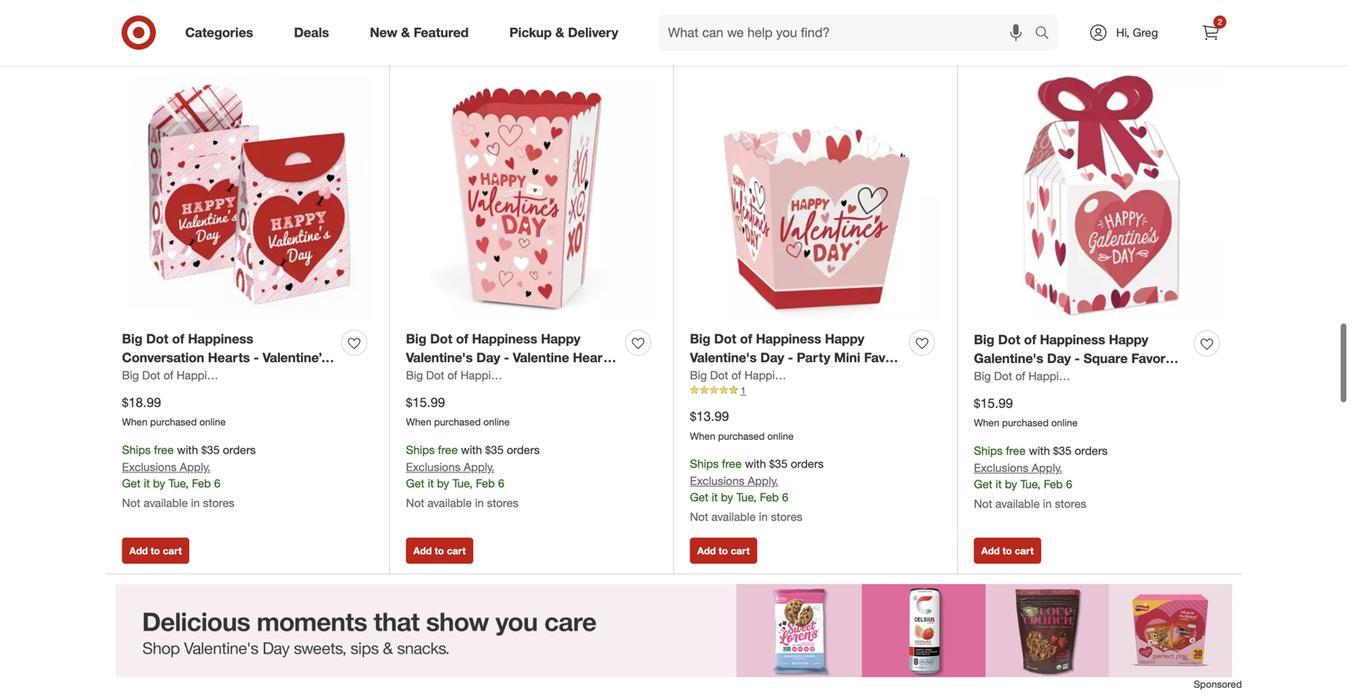 Task type: locate. For each thing, give the bounding box(es) containing it.
pickup & delivery link
[[496, 15, 639, 51]]

$18.99 when purchased online
[[122, 395, 226, 428]]

1 horizontal spatial valentine
[[741, 368, 798, 384]]

6
[[214, 476, 221, 491], [498, 476, 505, 491], [1066, 477, 1073, 491], [782, 490, 789, 505]]

& right new
[[401, 25, 410, 40]]

purchased down $13.99
[[718, 430, 765, 442]]

1 vertical spatial valentine
[[741, 368, 798, 384]]

gift
[[150, 368, 172, 384], [974, 369, 997, 385]]

cart
[[163, 23, 182, 36], [447, 23, 466, 36], [731, 23, 750, 36], [1015, 23, 1034, 36], [163, 545, 182, 557], [447, 545, 466, 557], [731, 545, 750, 557], [1015, 545, 1034, 557]]

add to cart button
[[122, 16, 189, 43], [406, 16, 473, 43], [690, 16, 757, 43], [974, 16, 1042, 43], [122, 538, 189, 564], [406, 538, 473, 564], [690, 538, 757, 564], [974, 538, 1042, 564]]

day up goodie
[[122, 368, 146, 384]]

stores for 12
[[487, 496, 519, 510]]

& for pickup
[[556, 25, 565, 40]]

$35 for -
[[1054, 444, 1072, 458]]

big
[[122, 331, 143, 347], [406, 331, 427, 347], [690, 331, 711, 347], [974, 332, 995, 348], [122, 368, 139, 382], [406, 368, 423, 382], [690, 368, 707, 382], [974, 369, 991, 383]]

big dot of happiness
[[122, 368, 231, 382], [406, 368, 515, 382], [690, 368, 799, 382], [974, 369, 1083, 383]]

purchased for candy
[[718, 430, 765, 442]]

$13.99 when purchased online
[[690, 409, 794, 442]]

-
[[254, 350, 259, 366], [504, 350, 509, 366], [788, 350, 794, 366], [1075, 351, 1080, 367], [249, 368, 254, 384], [614, 368, 619, 384], [732, 368, 738, 384], [1042, 369, 1048, 385], [212, 387, 218, 403], [810, 387, 815, 403], [1047, 388, 1053, 404]]

orders for -
[[1075, 444, 1108, 458]]

exclusions apply. button
[[122, 459, 210, 475], [406, 459, 495, 475], [974, 460, 1063, 476], [690, 473, 779, 489]]

day inside big dot of happiness happy valentine's day - party mini favor boxes - valentine hearts party treat candy boxes - set of 12
[[761, 350, 785, 366]]

ships
[[122, 443, 151, 457], [406, 443, 435, 457], [974, 444, 1003, 458], [690, 457, 719, 471]]

treat
[[537, 368, 568, 384], [690, 387, 721, 403]]

feb for candy
[[760, 490, 779, 505]]

2 horizontal spatial valentine's
[[1051, 369, 1118, 385]]

orders
[[223, 443, 256, 457], [507, 443, 540, 457], [1075, 444, 1108, 458], [791, 457, 824, 471]]

online down the bags
[[200, 416, 226, 428]]

gift down conversation
[[150, 368, 172, 384]]

when
[[122, 416, 147, 428], [406, 416, 432, 428], [974, 417, 1000, 429], [690, 430, 716, 442]]

ships for big dot of happiness conversation hearts - valentine's day gift favor bags - party goodie boxes - set of 12
[[122, 443, 151, 457]]

0 vertical spatial treat
[[537, 368, 568, 384]]

0 horizontal spatial hearts
[[208, 350, 250, 366]]

valentine up candy at the bottom right of the page
[[741, 368, 798, 384]]

advertisement element
[[106, 585, 1243, 678]]

deals
[[294, 25, 329, 40]]

big dot of happiness happy valentine's day - party mini favor boxes - valentine hearts party treat candy boxes - set of 12 image
[[690, 69, 942, 321], [690, 69, 942, 321]]

boxes
[[572, 368, 610, 384], [690, 368, 729, 384], [1000, 369, 1039, 385], [170, 387, 209, 403], [768, 387, 806, 403], [1006, 388, 1044, 404]]

get for big dot of happiness happy galentine's day - square favor gift boxes - valentine's day party bow boxes - set of 12
[[974, 477, 993, 491]]

when for big dot of happiness happy valentine's day - valentine hearts party favor popcorn treat boxes - set of 12
[[406, 416, 432, 428]]

big inside big dot of happiness happy galentine's day - square favor gift boxes - valentine's day party bow boxes - set of 12
[[974, 332, 995, 348]]

big dot of happiness happy galentine's day - square favor gift boxes - valentine's day party bow boxes - set of 12 link
[[974, 331, 1188, 404]]

set
[[221, 387, 242, 403], [406, 387, 427, 403], [819, 387, 839, 403], [1056, 388, 1077, 404]]

valentine's for boxes
[[690, 350, 757, 366]]

boxes inside big dot of happiness happy valentine's day - valentine hearts party favor popcorn treat boxes - set of 12
[[572, 368, 610, 384]]

ships free with $35 orders exclusions apply. get it by tue, feb 6 not available in stores for boxes
[[974, 444, 1108, 511]]

0 horizontal spatial valentine
[[513, 350, 569, 366]]

purchased inside $18.99 when purchased online
[[150, 416, 197, 428]]

valentine's inside big dot of happiness happy valentine's day - party mini favor boxes - valentine hearts party treat candy boxes - set of 12
[[690, 350, 757, 366]]

1 & from the left
[[401, 25, 410, 40]]

available
[[144, 496, 188, 510], [428, 496, 472, 510], [996, 497, 1040, 511], [712, 510, 756, 524]]

with
[[177, 443, 198, 457], [461, 443, 482, 457], [1029, 444, 1050, 458], [745, 457, 766, 471]]

day down square
[[1122, 369, 1146, 385]]

with for candy
[[745, 457, 766, 471]]

0 horizontal spatial $15.99 when purchased online
[[406, 395, 510, 428]]

featured
[[414, 25, 469, 40]]

purchased down galentine's at bottom
[[1003, 417, 1049, 429]]

purchased
[[150, 416, 197, 428], [434, 416, 481, 428], [1003, 417, 1049, 429], [718, 430, 765, 442]]

dot
[[146, 331, 168, 347], [430, 331, 453, 347], [714, 331, 737, 347], [999, 332, 1021, 348], [142, 368, 160, 382], [426, 368, 444, 382], [710, 368, 729, 382], [994, 369, 1013, 383]]

happiness
[[188, 331, 253, 347], [472, 331, 538, 347], [756, 331, 822, 347], [1040, 332, 1106, 348], [177, 368, 231, 382], [461, 368, 515, 382], [745, 368, 799, 382], [1029, 369, 1083, 383]]

2 horizontal spatial happy
[[1109, 332, 1149, 348]]

party inside big dot of happiness conversation hearts - valentine's day gift favor bags - party goodie boxes - set of 12
[[258, 368, 291, 384]]

orders for of
[[223, 443, 256, 457]]

0 horizontal spatial treat
[[537, 368, 568, 384]]

sponsored
[[1194, 678, 1243, 691]]

day up popcorn in the left bottom of the page
[[477, 350, 500, 366]]

set inside big dot of happiness happy valentine's day - valentine hearts party favor popcorn treat boxes - set of 12
[[406, 387, 427, 403]]

in
[[191, 496, 200, 510], [475, 496, 484, 510], [1043, 497, 1052, 511], [759, 510, 768, 524]]

not for big dot of happiness happy valentine's day - valentine hearts party favor popcorn treat boxes - set of 12
[[406, 496, 425, 510]]

with for set
[[177, 443, 198, 457]]

0 horizontal spatial $15.99
[[406, 395, 445, 411]]

happiness inside big dot of happiness conversation hearts - valentine's day gift favor bags - party goodie boxes - set of 12
[[188, 331, 253, 347]]

happiness inside big dot of happiness happy galentine's day - square favor gift boxes - valentine's day party bow boxes - set of 12
[[1040, 332, 1106, 348]]

& right pickup
[[556, 25, 565, 40]]

happy for favor
[[1109, 332, 1149, 348]]

ships free with $35 orders exclusions apply. get it by tue, feb 6 not available in stores
[[122, 443, 256, 510], [406, 443, 540, 510], [974, 444, 1108, 511], [690, 457, 824, 524]]

$15.99 when purchased online down galentine's at bottom
[[974, 395, 1078, 429]]

2 horizontal spatial hearts
[[801, 368, 843, 384]]

purchased down big dot of happiness happy valentine's day - valentine hearts party favor popcorn treat boxes - set of 12
[[434, 416, 481, 428]]

day for party
[[761, 350, 785, 366]]

big dot of happiness happy valentine's day - valentine hearts party favor popcorn treat boxes - set of 12 image
[[406, 69, 658, 321], [406, 69, 658, 321]]

big dot of happiness happy galentine's day - square favor gift boxes - valentine's day party bow boxes - set of 12
[[974, 332, 1183, 404]]

valentine's
[[263, 350, 328, 366]]

apply. for candy
[[748, 474, 779, 488]]

1 vertical spatial treat
[[690, 387, 721, 403]]

1 horizontal spatial $15.99 when purchased online
[[974, 395, 1078, 429]]

ships for big dot of happiness happy galentine's day - square favor gift boxes - valentine's day party bow boxes - set of 12
[[974, 444, 1003, 458]]

big dot of happiness link for set
[[122, 367, 231, 384]]

ships free with $35 orders exclusions apply. get it by tue, feb 6 not available in stores for set
[[122, 443, 256, 510]]

2 & from the left
[[556, 25, 565, 40]]

0 horizontal spatial gift
[[150, 368, 172, 384]]

apply.
[[180, 460, 210, 474], [464, 460, 495, 474], [1032, 461, 1063, 475], [748, 474, 779, 488]]

big dot of happiness link
[[122, 367, 231, 384], [406, 367, 515, 384], [690, 367, 799, 384], [974, 368, 1083, 384]]

online down popcorn in the left bottom of the page
[[484, 416, 510, 428]]

when inside $13.99 when purchased online
[[690, 430, 716, 442]]

by for treat
[[721, 490, 734, 505]]

online down big dot of happiness happy galentine's day - square favor gift boxes - valentine's day party bow boxes - set of 12
[[1052, 417, 1078, 429]]

valentine's
[[406, 350, 473, 366], [690, 350, 757, 366], [1051, 369, 1118, 385]]

add
[[129, 23, 148, 36], [414, 23, 432, 36], [698, 23, 716, 36], [982, 23, 1000, 36], [129, 545, 148, 557], [414, 545, 432, 557], [698, 545, 716, 557], [982, 545, 1000, 557]]

apply. for boxes
[[1032, 461, 1063, 475]]

not for big dot of happiness happy valentine's day - party mini favor boxes - valentine hearts party treat candy boxes - set of 12
[[690, 510, 709, 524]]

12 inside big dot of happiness happy valentine's day - valentine hearts party favor popcorn treat boxes - set of 12
[[446, 387, 461, 403]]

not
[[122, 496, 140, 510], [406, 496, 425, 510], [974, 497, 993, 511], [690, 510, 709, 524]]

gift up bow
[[974, 369, 997, 385]]

day left square
[[1048, 351, 1071, 367]]

1 horizontal spatial gift
[[974, 369, 997, 385]]

valentine
[[513, 350, 569, 366], [741, 368, 798, 384]]

set inside big dot of happiness happy galentine's day - square favor gift boxes - valentine's day party bow boxes - set of 12
[[1056, 388, 1077, 404]]

big dot of happiness link for boxes
[[974, 368, 1083, 384]]

big dot of happiness link for of
[[406, 367, 515, 384]]

0 vertical spatial valentine
[[513, 350, 569, 366]]

tue,
[[169, 476, 189, 491], [453, 476, 473, 491], [1021, 477, 1041, 491], [737, 490, 757, 505]]

favor right mini at the bottom right of page
[[864, 350, 899, 366]]

$15.99 for set
[[406, 395, 445, 411]]

hearts
[[208, 350, 250, 366], [573, 350, 615, 366], [801, 368, 843, 384]]

favor right square
[[1132, 351, 1166, 367]]

online inside $18.99 when purchased online
[[200, 416, 226, 428]]

treat up $13.99
[[690, 387, 721, 403]]

tue, for set
[[169, 476, 189, 491]]

favor left popcorn in the left bottom of the page
[[443, 368, 478, 384]]

1 horizontal spatial treat
[[690, 387, 721, 403]]

by for -
[[153, 476, 165, 491]]

What can we help you find? suggestions appear below search field
[[659, 15, 1039, 51]]

treat inside big dot of happiness happy valentine's day - party mini favor boxes - valentine hearts party treat candy boxes - set of 12
[[690, 387, 721, 403]]

$15.99 when purchased online
[[406, 395, 510, 428], [974, 395, 1078, 429]]

big inside big dot of happiness happy valentine's day - valentine hearts party favor popcorn treat boxes - set of 12
[[406, 331, 427, 347]]

it for big dot of happiness conversation hearts - valentine's day gift favor bags - party goodie boxes - set of 12
[[144, 476, 150, 491]]

$15.99 when purchased online down popcorn in the left bottom of the page
[[406, 395, 510, 428]]

galentine's
[[974, 351, 1044, 367]]

get
[[122, 476, 141, 491], [406, 476, 425, 491], [974, 477, 993, 491], [690, 490, 709, 505]]

party
[[797, 350, 831, 366], [258, 368, 291, 384], [406, 368, 440, 384], [847, 368, 881, 384], [1149, 369, 1183, 385]]

purchased down the $18.99
[[150, 416, 197, 428]]

0 horizontal spatial happy
[[541, 331, 581, 347]]

day inside big dot of happiness happy valentine's day - valentine hearts party favor popcorn treat boxes - set of 12
[[477, 350, 500, 366]]

exclusions
[[122, 460, 177, 474], [406, 460, 461, 474], [974, 461, 1029, 475], [690, 474, 745, 488]]

$15.99 when purchased online for -
[[974, 395, 1078, 429]]

in for candy
[[759, 510, 768, 524]]

big dot of happiness for boxes
[[974, 369, 1083, 383]]

party inside big dot of happiness happy valentine's day - valentine hearts party favor popcorn treat boxes - set of 12
[[406, 368, 440, 384]]

1 horizontal spatial hearts
[[573, 350, 615, 366]]

6 for of
[[214, 476, 221, 491]]

big dot of happiness conversation hearts - valentine's day gift favor bags - party goodie boxes - set of 12 image
[[122, 69, 373, 321], [122, 69, 373, 321]]

day for square
[[1048, 351, 1071, 367]]

it for big dot of happiness happy galentine's day - square favor gift boxes - valentine's day party bow boxes - set of 12
[[996, 477, 1002, 491]]

day up candy at the bottom right of the page
[[761, 350, 785, 366]]

$13.99
[[690, 409, 729, 424]]

dot inside big dot of happiness conversation hearts - valentine's day gift favor bags - party goodie boxes - set of 12
[[146, 331, 168, 347]]

purchased for set
[[150, 416, 197, 428]]

stores
[[203, 496, 235, 510], [487, 496, 519, 510], [1055, 497, 1087, 511], [771, 510, 803, 524]]

online down the 1 link
[[768, 430, 794, 442]]

free for bow
[[1006, 444, 1026, 458]]

1 horizontal spatial happy
[[825, 331, 865, 347]]

it
[[144, 476, 150, 491], [428, 476, 434, 491], [996, 477, 1002, 491], [712, 490, 718, 505]]

gift inside big dot of happiness happy galentine's day - square favor gift boxes - valentine's day party bow boxes - set of 12
[[974, 369, 997, 385]]

$15.99
[[406, 395, 445, 411], [974, 395, 1013, 411]]

& inside "link"
[[556, 25, 565, 40]]

& for new
[[401, 25, 410, 40]]

online inside $13.99 when purchased online
[[768, 430, 794, 442]]

purchased inside $13.99 when purchased online
[[718, 430, 765, 442]]

feb for of
[[476, 476, 495, 491]]

exclusions for big dot of happiness happy galentine's day - square favor gift boxes - valentine's day party bow boxes - set of 12
[[974, 461, 1029, 475]]

0 horizontal spatial valentine's
[[406, 350, 473, 366]]

by
[[153, 476, 165, 491], [437, 476, 449, 491], [1005, 477, 1018, 491], [721, 490, 734, 505]]

valentine's inside big dot of happiness happy valentine's day - valentine hearts party favor popcorn treat boxes - set of 12
[[406, 350, 473, 366]]

valentine up popcorn in the left bottom of the page
[[513, 350, 569, 366]]

tue, for boxes
[[1021, 477, 1041, 491]]

6 for boxes
[[782, 490, 789, 505]]

happy inside big dot of happiness happy valentine's day - party mini favor boxes - valentine hearts party treat candy boxes - set of 12
[[825, 331, 865, 347]]

candy
[[725, 387, 764, 403]]

delivery
[[568, 25, 619, 40]]

to
[[151, 23, 160, 36], [435, 23, 444, 36], [719, 23, 728, 36], [1003, 23, 1012, 36], [151, 545, 160, 557], [435, 545, 444, 557], [719, 545, 728, 557], [1003, 545, 1012, 557]]

happy inside big dot of happiness happy galentine's day - square favor gift boxes - valentine's day party bow boxes - set of 12
[[1109, 332, 1149, 348]]

day
[[477, 350, 500, 366], [761, 350, 785, 366], [1048, 351, 1071, 367], [122, 368, 146, 384], [1122, 369, 1146, 385]]

feb for boxes
[[1044, 477, 1063, 491]]

12
[[261, 387, 276, 403], [446, 387, 461, 403], [859, 387, 874, 403], [1097, 388, 1111, 404]]

0 horizontal spatial &
[[401, 25, 410, 40]]

categories
[[185, 25, 253, 40]]

bags
[[213, 368, 245, 384]]

of
[[172, 331, 184, 347], [456, 331, 469, 347], [740, 331, 753, 347], [1024, 332, 1037, 348], [164, 368, 173, 382], [448, 368, 458, 382], [732, 368, 742, 382], [1016, 369, 1026, 383], [245, 387, 258, 403], [430, 387, 443, 403], [843, 387, 855, 403], [1081, 388, 1093, 404]]

feb
[[192, 476, 211, 491], [476, 476, 495, 491], [1044, 477, 1063, 491], [760, 490, 779, 505]]

stores for boxes
[[771, 510, 803, 524]]

favor down conversation
[[176, 368, 210, 384]]

1 link
[[690, 384, 942, 398]]

big dot of happiness happy galentine's day - square favor gift boxes - valentine's day party bow boxes - set of 12 image
[[974, 69, 1227, 321], [974, 69, 1227, 321]]

hearts inside big dot of happiness conversation hearts - valentine's day gift favor bags - party goodie boxes - set of 12
[[208, 350, 250, 366]]

not for big dot of happiness happy galentine's day - square favor gift boxes - valentine's day party bow boxes - set of 12
[[974, 497, 993, 511]]

when inside $18.99 when purchased online
[[122, 416, 147, 428]]

big inside big dot of happiness happy valentine's day - party mini favor boxes - valentine hearts party treat candy boxes - set of 12
[[690, 331, 711, 347]]

1 horizontal spatial valentine's
[[690, 350, 757, 366]]

with for boxes
[[1029, 444, 1050, 458]]

available for set
[[428, 496, 472, 510]]

it for big dot of happiness happy valentine's day - valentine hearts party favor popcorn treat boxes - set of 12
[[428, 476, 434, 491]]

$35
[[201, 443, 220, 457], [485, 443, 504, 457], [1054, 444, 1072, 458], [770, 457, 788, 471]]

treat right popcorn in the left bottom of the page
[[537, 368, 568, 384]]

valentine's inside big dot of happiness happy galentine's day - square favor gift boxes - valentine's day party bow boxes - set of 12
[[1051, 369, 1118, 385]]

2
[[1218, 17, 1223, 27]]

free
[[154, 443, 174, 457], [438, 443, 458, 457], [1006, 444, 1026, 458], [722, 457, 742, 471]]

favor
[[864, 350, 899, 366], [1132, 351, 1166, 367], [176, 368, 210, 384], [443, 368, 478, 384]]

online
[[200, 416, 226, 428], [484, 416, 510, 428], [1052, 417, 1078, 429], [768, 430, 794, 442]]

hearts inside big dot of happiness happy valentine's day - valentine hearts party favor popcorn treat boxes - set of 12
[[573, 350, 615, 366]]

categories link
[[171, 15, 274, 51]]

treat inside big dot of happiness happy valentine's day - valentine hearts party favor popcorn treat boxes - set of 12
[[537, 368, 568, 384]]

happy inside big dot of happiness happy valentine's day - valentine hearts party favor popcorn treat boxes - set of 12
[[541, 331, 581, 347]]

add to cart
[[129, 23, 182, 36], [414, 23, 466, 36], [698, 23, 750, 36], [982, 23, 1034, 36], [129, 545, 182, 557], [414, 545, 466, 557], [698, 545, 750, 557], [982, 545, 1034, 557]]

&
[[401, 25, 410, 40], [556, 25, 565, 40]]

1 horizontal spatial &
[[556, 25, 565, 40]]

when for big dot of happiness happy galentine's day - square favor gift boxes - valentine's day party bow boxes - set of 12
[[974, 417, 1000, 429]]

boxes inside big dot of happiness conversation hearts - valentine's day gift favor bags - party goodie boxes - set of 12
[[170, 387, 209, 403]]

1 horizontal spatial $15.99
[[974, 395, 1013, 411]]

happy
[[541, 331, 581, 347], [825, 331, 865, 347], [1109, 332, 1149, 348]]



Task type: vqa. For each thing, say whether or not it's contained in the screenshot.
off
no



Task type: describe. For each thing, give the bounding box(es) containing it.
favor inside big dot of happiness conversation hearts - valentine's day gift favor bags - party goodie boxes - set of 12
[[176, 368, 210, 384]]

valentine's for favor
[[406, 350, 473, 366]]

goodie
[[122, 387, 167, 403]]

online for of
[[200, 416, 226, 428]]

big dot of happiness for set
[[122, 368, 231, 382]]

2 link
[[1194, 15, 1229, 51]]

tue, for candy
[[737, 490, 757, 505]]

orders for 12
[[507, 443, 540, 457]]

$15.99 when purchased online for 12
[[406, 395, 510, 428]]

gift inside big dot of happiness conversation hearts - valentine's day gift favor bags - party goodie boxes - set of 12
[[150, 368, 172, 384]]

6 for 12
[[498, 476, 505, 491]]

tue, for of
[[453, 476, 473, 491]]

big dot of happiness for candy
[[690, 368, 799, 382]]

party inside big dot of happiness happy galentine's day - square favor gift boxes - valentine's day party bow boxes - set of 12
[[1149, 369, 1183, 385]]

purchased for of
[[434, 416, 481, 428]]

in for of
[[475, 496, 484, 510]]

pickup & delivery
[[510, 25, 619, 40]]

set inside big dot of happiness happy valentine's day - party mini favor boxes - valentine hearts party treat candy boxes - set of 12
[[819, 387, 839, 403]]

apply. for of
[[464, 460, 495, 474]]

available for -
[[144, 496, 188, 510]]

big dot of happiness conversation hearts - valentine's day gift favor bags - party goodie boxes - set of 12 link
[[122, 330, 335, 403]]

not for big dot of happiness conversation hearts - valentine's day gift favor bags - party goodie boxes - set of 12
[[122, 496, 140, 510]]

stores for -
[[1055, 497, 1087, 511]]

free for treat
[[722, 457, 742, 471]]

by for bow
[[1005, 477, 1018, 491]]

favor inside big dot of happiness happy valentine's day - party mini favor boxes - valentine hearts party treat candy boxes - set of 12
[[864, 350, 899, 366]]

ships free with $35 orders exclusions apply. get it by tue, feb 6 not available in stores for of
[[406, 443, 540, 510]]

1
[[741, 384, 746, 397]]

feb for set
[[192, 476, 211, 491]]

purchased for boxes
[[1003, 417, 1049, 429]]

deals link
[[280, 15, 350, 51]]

exclusions for big dot of happiness conversation hearts - valentine's day gift favor bags - party goodie boxes - set of 12
[[122, 460, 177, 474]]

get for big dot of happiness happy valentine's day - valentine hearts party favor popcorn treat boxes - set of 12
[[406, 476, 425, 491]]

available for treat
[[712, 510, 756, 524]]

get for big dot of happiness conversation hearts - valentine's day gift favor bags - party goodie boxes - set of 12
[[122, 476, 141, 491]]

hi, greg
[[1117, 25, 1159, 40]]

big dot of happiness for of
[[406, 368, 515, 382]]

search button
[[1028, 15, 1067, 54]]

it for big dot of happiness happy valentine's day - party mini favor boxes - valentine hearts party treat candy boxes - set of 12
[[712, 490, 718, 505]]

day inside big dot of happiness conversation hearts - valentine's day gift favor bags - party goodie boxes - set of 12
[[122, 368, 146, 384]]

exclusions apply. button for bow
[[974, 460, 1063, 476]]

new & featured
[[370, 25, 469, 40]]

exclusions apply. button for -
[[122, 459, 210, 475]]

with for of
[[461, 443, 482, 457]]

ships for big dot of happiness happy valentine's day - valentine hearts party favor popcorn treat boxes - set of 12
[[406, 443, 435, 457]]

exclusions apply. button for set
[[406, 459, 495, 475]]

apply. for set
[[180, 460, 210, 474]]

big dot of happiness conversation hearts - valentine's day gift favor bags - party goodie boxes - set of 12
[[122, 331, 328, 403]]

set inside big dot of happiness conversation hearts - valentine's day gift favor bags - party goodie boxes - set of 12
[[221, 387, 242, 403]]

greg
[[1133, 25, 1159, 40]]

big dot of happiness happy valentine's day - valentine hearts party favor popcorn treat boxes - set of 12 link
[[406, 330, 619, 403]]

mini
[[834, 350, 861, 366]]

valentine inside big dot of happiness happy valentine's day - party mini favor boxes - valentine hearts party treat candy boxes - set of 12
[[741, 368, 798, 384]]

hearts inside big dot of happiness happy valentine's day - party mini favor boxes - valentine hearts party treat candy boxes - set of 12
[[801, 368, 843, 384]]

big dot of happiness link for candy
[[690, 367, 799, 384]]

favor inside big dot of happiness happy galentine's day - square favor gift boxes - valentine's day party bow boxes - set of 12
[[1132, 351, 1166, 367]]

hi,
[[1117, 25, 1130, 40]]

exclusions for big dot of happiness happy valentine's day - party mini favor boxes - valentine hearts party treat candy boxes - set of 12
[[690, 474, 745, 488]]

valentine inside big dot of happiness happy valentine's day - valentine hearts party favor popcorn treat boxes - set of 12
[[513, 350, 569, 366]]

online for 12
[[484, 416, 510, 428]]

ships free with $35 orders exclusions apply. get it by tue, feb 6 not available in stores for candy
[[690, 457, 824, 524]]

conversation
[[122, 350, 204, 366]]

$15.99 for bow
[[974, 395, 1013, 411]]

new
[[370, 25, 398, 40]]

favor inside big dot of happiness happy valentine's day - valentine hearts party favor popcorn treat boxes - set of 12
[[443, 368, 478, 384]]

12 inside big dot of happiness happy valentine's day - party mini favor boxes - valentine hearts party treat candy boxes - set of 12
[[859, 387, 874, 403]]

stores for of
[[203, 496, 235, 510]]

by for set
[[437, 476, 449, 491]]

square
[[1084, 351, 1128, 367]]

search
[[1028, 26, 1067, 42]]

exclusions for big dot of happiness happy valentine's day - valentine hearts party favor popcorn treat boxes - set of 12
[[406, 460, 461, 474]]

in for set
[[191, 496, 200, 510]]

big dot of happiness happy valentine's day - valentine hearts party favor popcorn treat boxes - set of 12
[[406, 331, 619, 403]]

ships for big dot of happiness happy valentine's day - party mini favor boxes - valentine hearts party treat candy boxes - set of 12
[[690, 457, 719, 471]]

12 inside big dot of happiness happy galentine's day - square favor gift boxes - valentine's day party bow boxes - set of 12
[[1097, 388, 1111, 404]]

bow
[[974, 388, 1002, 404]]

happiness inside big dot of happiness happy valentine's day - party mini favor boxes - valentine hearts party treat candy boxes - set of 12
[[756, 331, 822, 347]]

big inside big dot of happiness conversation hearts - valentine's day gift favor bags - party goodie boxes - set of 12
[[122, 331, 143, 347]]

when for big dot of happiness conversation hearts - valentine's day gift favor bags - party goodie boxes - set of 12
[[122, 416, 147, 428]]

$18.99
[[122, 395, 161, 411]]

get for big dot of happiness happy valentine's day - party mini favor boxes - valentine hearts party treat candy boxes - set of 12
[[690, 490, 709, 505]]

new & featured link
[[356, 15, 489, 51]]

online for -
[[1052, 417, 1078, 429]]

day for valentine
[[477, 350, 500, 366]]

$35 for of
[[201, 443, 220, 457]]

dot inside big dot of happiness happy valentine's day - party mini favor boxes - valentine hearts party treat candy boxes - set of 12
[[714, 331, 737, 347]]

pickup
[[510, 25, 552, 40]]

when for big dot of happiness happy valentine's day - party mini favor boxes - valentine hearts party treat candy boxes - set of 12
[[690, 430, 716, 442]]

available for bow
[[996, 497, 1040, 511]]

$35 for 12
[[485, 443, 504, 457]]

exclusions apply. button for treat
[[690, 473, 779, 489]]

happiness inside big dot of happiness happy valentine's day - valentine hearts party favor popcorn treat boxes - set of 12
[[472, 331, 538, 347]]

6 for -
[[1066, 477, 1073, 491]]

12 inside big dot of happiness conversation hearts - valentine's day gift favor bags - party goodie boxes - set of 12
[[261, 387, 276, 403]]

dot inside big dot of happiness happy valentine's day - valentine hearts party favor popcorn treat boxes - set of 12
[[430, 331, 453, 347]]

big dot of happiness happy valentine's day - party mini favor boxes - valentine hearts party treat candy boxes - set of 12 link
[[690, 330, 903, 403]]

dot inside big dot of happiness happy galentine's day - square favor gift boxes - valentine's day party bow boxes - set of 12
[[999, 332, 1021, 348]]

online for boxes
[[768, 430, 794, 442]]

free for -
[[154, 443, 174, 457]]

orders for boxes
[[791, 457, 824, 471]]

free for set
[[438, 443, 458, 457]]

popcorn
[[481, 368, 534, 384]]

big dot of happiness happy valentine's day - party mini favor boxes - valentine hearts party treat candy boxes - set of 12
[[690, 331, 899, 403]]

happy for hearts
[[541, 331, 581, 347]]

$35 for boxes
[[770, 457, 788, 471]]

happy for mini
[[825, 331, 865, 347]]



